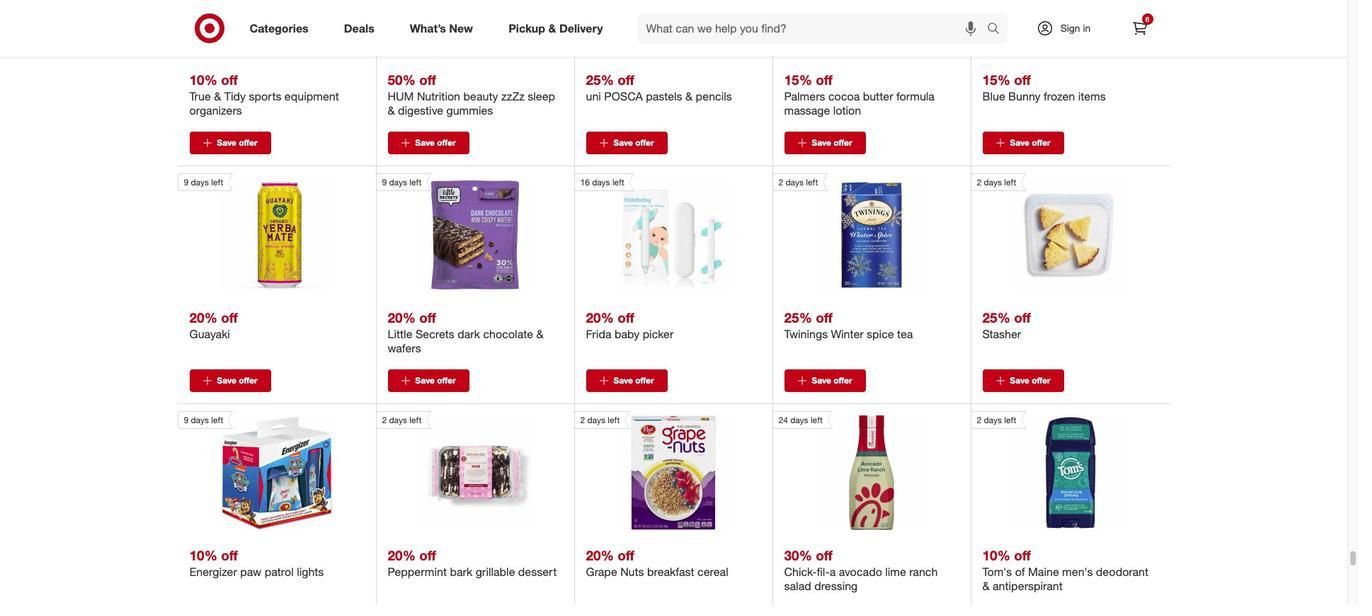 Task type: locate. For each thing, give the bounding box(es) containing it.
15% off blue bunny frozen items
[[983, 71, 1106, 103]]

nutrition
[[417, 89, 460, 103]]

off up 'guayaki'
[[221, 309, 238, 326]]

15% inside 15% off blue bunny frozen items
[[983, 71, 1011, 88]]

sleep
[[528, 89, 555, 103]]

off up the tidy on the left of the page
[[221, 71, 238, 88]]

sign in
[[1061, 22, 1091, 34]]

off for 15% off palmers cocoa butter formula massage lotion
[[816, 71, 833, 88]]

25% up 'uni' on the top
[[586, 71, 614, 88]]

off inside 10% off energizer paw patrol lights
[[221, 547, 238, 564]]

save offer button for 25% off twinings winter spice tea
[[784, 370, 866, 392]]

24 days left
[[779, 415, 823, 426]]

off inside 25% off twinings winter spice tea
[[816, 309, 833, 326]]

patrol
[[265, 565, 294, 579]]

10% for 10% off true & tidy sports equipment organizers
[[189, 71, 217, 88]]

off for 20% off frida baby picker
[[618, 309, 635, 326]]

save offer button for 20% off guayaki
[[189, 370, 271, 392]]

offer for 25% off twinings winter spice tea
[[834, 375, 853, 386]]

sign in link
[[1025, 13, 1113, 44]]

save offer for 20% off guayaki
[[217, 375, 258, 386]]

save down "stasher"
[[1010, 375, 1030, 386]]

10% up true at the left of the page
[[189, 71, 217, 88]]

breakfast
[[647, 565, 695, 579]]

9 for 20% off guayaki
[[184, 177, 189, 188]]

items
[[1079, 89, 1106, 103]]

off up fil-
[[816, 547, 833, 564]]

15%
[[784, 71, 812, 88], [983, 71, 1011, 88]]

save offer for 20% off little secrets dark chocolate & wafers
[[415, 375, 456, 386]]

off up of at the right of the page
[[1014, 547, 1031, 564]]

9 days left for 20% off little secrets dark chocolate & wafers
[[382, 177, 422, 188]]

organizers
[[189, 103, 242, 117]]

off up twinings
[[816, 309, 833, 326]]

2 days left for 10% off tom's of maine men's deodorant & antiperspirant
[[977, 415, 1017, 426]]

save offer down organizers
[[217, 137, 258, 148]]

save offer button down "stasher"
[[983, 370, 1064, 392]]

save offer for 25% off stasher
[[1010, 375, 1051, 386]]

2 horizontal spatial 25%
[[983, 309, 1011, 326]]

10% for 10% off tom's of maine men's deodorant & antiperspirant
[[983, 547, 1011, 564]]

50%
[[388, 71, 416, 88]]

25% up twinings
[[784, 309, 812, 326]]

new
[[449, 21, 473, 35]]

20% up little on the bottom left of page
[[388, 309, 416, 326]]

10%
[[189, 71, 217, 88], [189, 547, 217, 564], [983, 547, 1011, 564]]

off up posca
[[618, 71, 635, 88]]

save offer button down digestive
[[388, 132, 469, 154]]

20% up the grape
[[586, 547, 614, 564]]

off inside 15% off palmers cocoa butter formula massage lotion
[[816, 71, 833, 88]]

10% for 10% off energizer paw patrol lights
[[189, 547, 217, 564]]

off for 30% off chick-fil-a avocado lime ranch salad dressing
[[816, 547, 833, 564]]

10% up energizer
[[189, 547, 217, 564]]

& inside 10% off true & tidy sports equipment organizers
[[214, 89, 221, 103]]

& left of at the right of the page
[[983, 579, 990, 593]]

save offer button
[[189, 132, 271, 154], [388, 132, 469, 154], [586, 132, 668, 154], [784, 132, 866, 154], [983, 132, 1064, 154], [189, 370, 271, 392], [388, 370, 469, 392], [586, 370, 668, 392], [784, 370, 866, 392], [983, 370, 1064, 392]]

9 days left button for 20% off little secrets dark chocolate & wafers
[[376, 173, 533, 292]]

what's
[[410, 21, 446, 35]]

save offer button down massage
[[784, 132, 866, 154]]

massage
[[784, 103, 830, 117]]

save offer for 10% off true & tidy sports equipment organizers
[[217, 137, 258, 148]]

20% inside 20% off guayaki
[[189, 309, 217, 326]]

men's
[[1063, 565, 1093, 579]]

save down 'guayaki'
[[217, 375, 236, 386]]

save offer down digestive
[[415, 137, 456, 148]]

off up "stasher"
[[1014, 309, 1031, 326]]

save offer button for 20% off little secrets dark chocolate & wafers
[[388, 370, 469, 392]]

16 days left button
[[574, 173, 731, 292]]

off inside 25% off stasher
[[1014, 309, 1031, 326]]

save offer down 'guayaki'
[[217, 375, 258, 386]]

of
[[1016, 565, 1025, 579]]

What can we help you find? suggestions appear below search field
[[638, 13, 991, 44]]

off inside 20% off grape nuts breakfast cereal
[[618, 547, 635, 564]]

gummies
[[447, 103, 493, 117]]

0 horizontal spatial 15%
[[784, 71, 812, 88]]

off inside 20% off little secrets dark chocolate & wafers
[[419, 309, 436, 326]]

20% off little secrets dark chocolate & wafers
[[388, 309, 544, 355]]

baby
[[615, 327, 640, 341]]

2 days left for 20% off peppermint bark grillable dessert
[[382, 415, 422, 426]]

10% up tom's
[[983, 547, 1011, 564]]

save offer down "stasher"
[[1010, 375, 1051, 386]]

save for 15% off blue bunny frozen items
[[1010, 137, 1030, 148]]

10% inside 10% off energizer paw patrol lights
[[189, 547, 217, 564]]

save offer button for 15% off blue bunny frozen items
[[983, 132, 1064, 154]]

1 horizontal spatial 15%
[[983, 71, 1011, 88]]

save offer button up 24 days left
[[784, 370, 866, 392]]

off up energizer
[[221, 547, 238, 564]]

save for 50% off hum nutrition beauty zzzz sleep & digestive gummies
[[415, 137, 435, 148]]

20% inside 20% off grape nuts breakfast cereal
[[586, 547, 614, 564]]

25% for 25% off stasher
[[983, 309, 1011, 326]]

off inside 20% off frida baby picker
[[618, 309, 635, 326]]

2 15% from the left
[[983, 71, 1011, 88]]

spice
[[867, 327, 894, 341]]

& left digestive
[[388, 103, 395, 117]]

9 days left button for 20% off guayaki
[[177, 173, 334, 292]]

save for 20% off guayaki
[[217, 375, 236, 386]]

20%
[[189, 309, 217, 326], [388, 309, 416, 326], [586, 309, 614, 326], [388, 547, 416, 564], [586, 547, 614, 564]]

days inside the '16 days left' button
[[592, 177, 610, 188]]

20% inside 20% off frida baby picker
[[586, 309, 614, 326]]

& left pencils
[[686, 89, 693, 103]]

2 days left
[[779, 177, 818, 188], [977, 177, 1017, 188], [382, 415, 422, 426], [580, 415, 620, 426], [977, 415, 1017, 426]]

pickup & delivery link
[[497, 13, 621, 44]]

2 days left for 20% off grape nuts breakfast cereal
[[580, 415, 620, 426]]

25% inside 25% off stasher
[[983, 309, 1011, 326]]

off for 20% off little secrets dark chocolate & wafers
[[419, 309, 436, 326]]

20% inside 20% off little secrets dark chocolate & wafers
[[388, 309, 416, 326]]

20% for 20% off little secrets dark chocolate & wafers
[[388, 309, 416, 326]]

left
[[211, 177, 223, 188], [410, 177, 422, 188], [613, 177, 625, 188], [806, 177, 818, 188], [1005, 177, 1017, 188], [211, 415, 223, 426], [410, 415, 422, 426], [608, 415, 620, 426], [811, 415, 823, 426], [1005, 415, 1017, 426]]

25% up "stasher"
[[983, 309, 1011, 326]]

off
[[221, 71, 238, 88], [419, 71, 436, 88], [618, 71, 635, 88], [816, 71, 833, 88], [1014, 71, 1031, 88], [221, 309, 238, 326], [419, 309, 436, 326], [618, 309, 635, 326], [816, 309, 833, 326], [1014, 309, 1031, 326], [221, 547, 238, 564], [419, 547, 436, 564], [618, 547, 635, 564], [816, 547, 833, 564], [1014, 547, 1031, 564]]

off for 10% off energizer paw patrol lights
[[221, 547, 238, 564]]

off inside 50% off hum nutrition beauty zzzz sleep & digestive gummies
[[419, 71, 436, 88]]

off inside 10% off true & tidy sports equipment organizers
[[221, 71, 238, 88]]

delivery
[[560, 21, 603, 35]]

20% for 20% off guayaki
[[189, 309, 217, 326]]

off inside the 20% off peppermint bark grillable dessert
[[419, 547, 436, 564]]

search
[[981, 22, 1015, 37]]

& inside 20% off little secrets dark chocolate & wafers
[[536, 327, 544, 341]]

sports
[[249, 89, 281, 103]]

save for 10% off true & tidy sports equipment organizers
[[217, 137, 236, 148]]

pencils
[[696, 89, 732, 103]]

save offer for 50% off hum nutrition beauty zzzz sleep & digestive gummies
[[415, 137, 456, 148]]

20% inside the 20% off peppermint bark grillable dessert
[[388, 547, 416, 564]]

2 for 10% off tom's of maine men's deodorant & antiperspirant
[[977, 415, 982, 426]]

save down bunny
[[1010, 137, 1030, 148]]

save offer button up '16 days left' on the left
[[586, 132, 668, 154]]

chocolate
[[483, 327, 533, 341]]

save down digestive
[[415, 137, 435, 148]]

off inside 20% off guayaki
[[221, 309, 238, 326]]

20% for 20% off frida baby picker
[[586, 309, 614, 326]]

save offer button for 25% off stasher
[[983, 370, 1064, 392]]

pickup & delivery
[[509, 21, 603, 35]]

25% inside 25% off twinings winter spice tea
[[784, 309, 812, 326]]

save down baby
[[614, 375, 633, 386]]

25% off twinings winter spice tea
[[784, 309, 913, 341]]

2
[[779, 177, 784, 188], [977, 177, 982, 188], [382, 415, 387, 426], [580, 415, 585, 426], [977, 415, 982, 426]]

picker
[[643, 327, 674, 341]]

deals link
[[332, 13, 392, 44]]

save offer for 20% off frida baby picker
[[614, 375, 654, 386]]

offer for 10% off true & tidy sports equipment organizers
[[239, 137, 258, 148]]

off up baby
[[618, 309, 635, 326]]

peppermint
[[388, 565, 447, 579]]

offer for 15% off palmers cocoa butter formula massage lotion
[[834, 137, 853, 148]]

equipment
[[285, 89, 339, 103]]

days inside 24 days left button
[[791, 415, 809, 426]]

&
[[549, 21, 556, 35], [214, 89, 221, 103], [686, 89, 693, 103], [388, 103, 395, 117], [536, 327, 544, 341], [983, 579, 990, 593]]

off up peppermint
[[419, 547, 436, 564]]

9 for 20% off little secrets dark chocolate & wafers
[[382, 177, 387, 188]]

offer for 20% off little secrets dark chocolate & wafers
[[437, 375, 456, 386]]

25% inside "25% off uni posca pastels & pencils"
[[586, 71, 614, 88]]

categories
[[250, 21, 309, 35]]

uni
[[586, 89, 601, 103]]

off up palmers
[[816, 71, 833, 88]]

15% up palmers
[[784, 71, 812, 88]]

25% for 25% off uni posca pastels & pencils
[[586, 71, 614, 88]]

20% up frida
[[586, 309, 614, 326]]

save up 24 days left
[[812, 375, 831, 386]]

6
[[1146, 15, 1150, 23]]

0 horizontal spatial 25%
[[586, 71, 614, 88]]

off inside 10% off tom's of maine men's deodorant & antiperspirant
[[1014, 547, 1031, 564]]

palmers
[[784, 89, 826, 103]]

off inside "25% off uni posca pastels & pencils"
[[618, 71, 635, 88]]

tom's
[[983, 565, 1012, 579]]

save offer down bunny
[[1010, 137, 1051, 148]]

save offer button down wafers
[[388, 370, 469, 392]]

20% off guayaki
[[189, 309, 238, 341]]

save offer button down bunny
[[983, 132, 1064, 154]]

2 for 20% off grape nuts breakfast cereal
[[580, 415, 585, 426]]

10% inside 10% off true & tidy sports equipment organizers
[[189, 71, 217, 88]]

posca
[[604, 89, 643, 103]]

9 days left
[[184, 177, 223, 188], [382, 177, 422, 188], [184, 415, 223, 426]]

save offer down posca
[[614, 137, 654, 148]]

1 horizontal spatial 25%
[[784, 309, 812, 326]]

save offer button for 25% off uni posca pastels & pencils
[[586, 132, 668, 154]]

20% up peppermint
[[388, 547, 416, 564]]

off up 'nutrition'
[[419, 71, 436, 88]]

save down wafers
[[415, 375, 435, 386]]

nuts
[[621, 565, 644, 579]]

save down organizers
[[217, 137, 236, 148]]

pastels
[[646, 89, 683, 103]]

true
[[189, 89, 211, 103]]

grape
[[586, 565, 617, 579]]

1 15% from the left
[[784, 71, 812, 88]]

save offer button down baby
[[586, 370, 668, 392]]

save for 25% off uni posca pastels & pencils
[[614, 137, 633, 148]]

save offer down lotion
[[812, 137, 853, 148]]

10% inside 10% off tom's of maine men's deodorant & antiperspirant
[[983, 547, 1011, 564]]

twinings
[[784, 327, 828, 341]]

off inside 30% off chick-fil-a avocado lime ranch salad dressing
[[816, 547, 833, 564]]

off for 15% off blue bunny frozen items
[[1014, 71, 1031, 88]]

20% for 20% off grape nuts breakfast cereal
[[586, 547, 614, 564]]

15% up the blue
[[983, 71, 1011, 88]]

& right true at the left of the page
[[214, 89, 221, 103]]

& right chocolate at left
[[536, 327, 544, 341]]

off up nuts on the left bottom
[[618, 547, 635, 564]]

15% inside 15% off palmers cocoa butter formula massage lotion
[[784, 71, 812, 88]]

save offer down wafers
[[415, 375, 456, 386]]

20% up 'guayaki'
[[189, 309, 217, 326]]

off up bunny
[[1014, 71, 1031, 88]]

10% off tom's of maine men's deodorant & antiperspirant
[[983, 547, 1149, 593]]

off inside 15% off blue bunny frozen items
[[1014, 71, 1031, 88]]

save offer button down 'guayaki'
[[189, 370, 271, 392]]

avocado
[[839, 565, 882, 579]]

save offer down baby
[[614, 375, 654, 386]]

save offer button down organizers
[[189, 132, 271, 154]]

off up "secrets"
[[419, 309, 436, 326]]

save
[[217, 137, 236, 148], [415, 137, 435, 148], [614, 137, 633, 148], [812, 137, 831, 148], [1010, 137, 1030, 148], [217, 375, 236, 386], [415, 375, 435, 386], [614, 375, 633, 386], [812, 375, 831, 386], [1010, 375, 1030, 386]]

save down massage
[[812, 137, 831, 148]]

save offer down winter
[[812, 375, 853, 386]]

9
[[184, 177, 189, 188], [382, 177, 387, 188], [184, 415, 189, 426]]

save up '16 days left' on the left
[[614, 137, 633, 148]]

9 days left button
[[177, 173, 334, 292], [376, 173, 533, 292], [177, 411, 334, 530]]

2 days left button
[[772, 173, 929, 292], [971, 173, 1128, 292], [376, 411, 533, 530], [574, 411, 731, 530], [971, 411, 1128, 530]]



Task type: vqa. For each thing, say whether or not it's contained in the screenshot.
are
no



Task type: describe. For each thing, give the bounding box(es) containing it.
25% off uni posca pastels & pencils
[[586, 71, 732, 103]]

24 days left button
[[772, 411, 929, 530]]

20% for 20% off peppermint bark grillable dessert
[[388, 547, 416, 564]]

off for 25% off twinings winter spice tea
[[816, 309, 833, 326]]

bark
[[450, 565, 473, 579]]

off for 10% off true & tidy sports equipment organizers
[[221, 71, 238, 88]]

off for 25% off uni posca pastels & pencils
[[618, 71, 635, 88]]

10% off energizer paw patrol lights
[[189, 547, 324, 579]]

dessert
[[518, 565, 557, 579]]

formula
[[897, 89, 935, 103]]

pickup
[[509, 21, 545, 35]]

offer for 15% off blue bunny frozen items
[[1032, 137, 1051, 148]]

beauty
[[464, 89, 498, 103]]

lights
[[297, 565, 324, 579]]

15% for 15% off palmers cocoa butter formula massage lotion
[[784, 71, 812, 88]]

energizer
[[189, 565, 237, 579]]

save for 20% off frida baby picker
[[614, 375, 633, 386]]

lotion
[[833, 103, 861, 117]]

grillable
[[476, 565, 515, 579]]

bunny
[[1009, 89, 1041, 103]]

24
[[779, 415, 788, 426]]

16 days left
[[580, 177, 625, 188]]

save for 15% off palmers cocoa butter formula massage lotion
[[812, 137, 831, 148]]

20% off grape nuts breakfast cereal
[[586, 547, 729, 579]]

15% off palmers cocoa butter formula massage lotion
[[784, 71, 935, 117]]

6 link
[[1124, 13, 1156, 44]]

& inside 50% off hum nutrition beauty zzzz sleep & digestive gummies
[[388, 103, 395, 117]]

frozen
[[1044, 89, 1075, 103]]

deodorant
[[1096, 565, 1149, 579]]

9 days left for 20% off guayaki
[[184, 177, 223, 188]]

15% for 15% off blue bunny frozen items
[[983, 71, 1011, 88]]

secrets
[[416, 327, 455, 341]]

zzzz
[[501, 89, 525, 103]]

30% off chick-fil-a avocado lime ranch salad dressing
[[784, 547, 938, 593]]

winter
[[831, 327, 864, 341]]

off for 20% off guayaki
[[221, 309, 238, 326]]

2 days left button for 10% off tom's of maine men's deodorant & antiperspirant
[[971, 411, 1128, 530]]

maine
[[1028, 565, 1059, 579]]

save for 20% off little secrets dark chocolate & wafers
[[415, 375, 435, 386]]

little
[[388, 327, 413, 341]]

offer for 20% off guayaki
[[239, 375, 258, 386]]

25% for 25% off twinings winter spice tea
[[784, 309, 812, 326]]

2 days left button for 20% off peppermint bark grillable dessert
[[376, 411, 533, 530]]

dark
[[458, 327, 480, 341]]

dressing
[[815, 579, 858, 593]]

20% off frida baby picker
[[586, 309, 674, 341]]

save offer button for 10% off true & tidy sports equipment organizers
[[189, 132, 271, 154]]

frida
[[586, 327, 612, 341]]

lime
[[886, 565, 906, 579]]

save offer for 25% off twinings winter spice tea
[[812, 375, 853, 386]]

chick-
[[784, 565, 817, 579]]

tidy
[[224, 89, 246, 103]]

save for 25% off twinings winter spice tea
[[812, 375, 831, 386]]

30%
[[784, 547, 812, 564]]

butter
[[863, 89, 894, 103]]

off for 10% off tom's of maine men's deodorant & antiperspirant
[[1014, 547, 1031, 564]]

tea
[[897, 327, 913, 341]]

10% off true & tidy sports equipment organizers
[[189, 71, 339, 117]]

cocoa
[[829, 89, 860, 103]]

sign
[[1061, 22, 1081, 34]]

save offer button for 15% off palmers cocoa butter formula massage lotion
[[784, 132, 866, 154]]

& inside 10% off tom's of maine men's deodorant & antiperspirant
[[983, 579, 990, 593]]

hum
[[388, 89, 414, 103]]

digestive
[[398, 103, 443, 117]]

save offer for 15% off blue bunny frozen items
[[1010, 137, 1051, 148]]

stasher
[[983, 327, 1022, 341]]

2 days left button for 20% off grape nuts breakfast cereal
[[574, 411, 731, 530]]

blue
[[983, 89, 1006, 103]]

save offer button for 50% off hum nutrition beauty zzzz sleep & digestive gummies
[[388, 132, 469, 154]]

off for 20% off peppermint bark grillable dessert
[[419, 547, 436, 564]]

16
[[580, 177, 590, 188]]

off for 20% off grape nuts breakfast cereal
[[618, 547, 635, 564]]

guayaki
[[189, 327, 230, 341]]

offer for 25% off stasher
[[1032, 375, 1051, 386]]

a
[[830, 565, 836, 579]]

what's new link
[[398, 13, 491, 44]]

ranch
[[910, 565, 938, 579]]

2 for 20% off peppermint bark grillable dessert
[[382, 415, 387, 426]]

save offer for 15% off palmers cocoa butter formula massage lotion
[[812, 137, 853, 148]]

offer for 50% off hum nutrition beauty zzzz sleep & digestive gummies
[[437, 137, 456, 148]]

cereal
[[698, 565, 729, 579]]

offer for 20% off frida baby picker
[[635, 375, 654, 386]]

paw
[[240, 565, 262, 579]]

save offer button for 20% off frida baby picker
[[586, 370, 668, 392]]

in
[[1083, 22, 1091, 34]]

& right 'pickup'
[[549, 21, 556, 35]]

categories link
[[238, 13, 326, 44]]

deals
[[344, 21, 375, 35]]

25% off stasher
[[983, 309, 1031, 341]]

save for 25% off stasher
[[1010, 375, 1030, 386]]

search button
[[981, 13, 1015, 47]]

what's new
[[410, 21, 473, 35]]

off for 25% off stasher
[[1014, 309, 1031, 326]]

50% off hum nutrition beauty zzzz sleep & digestive gummies
[[388, 71, 555, 117]]

20% off peppermint bark grillable dessert
[[388, 547, 557, 579]]

save offer for 25% off uni posca pastels & pencils
[[614, 137, 654, 148]]

fil-
[[817, 565, 830, 579]]

off for 50% off hum nutrition beauty zzzz sleep & digestive gummies
[[419, 71, 436, 88]]

& inside "25% off uni posca pastels & pencils"
[[686, 89, 693, 103]]

offer for 25% off uni posca pastels & pencils
[[635, 137, 654, 148]]

salad
[[784, 579, 812, 593]]

wafers
[[388, 341, 421, 355]]



